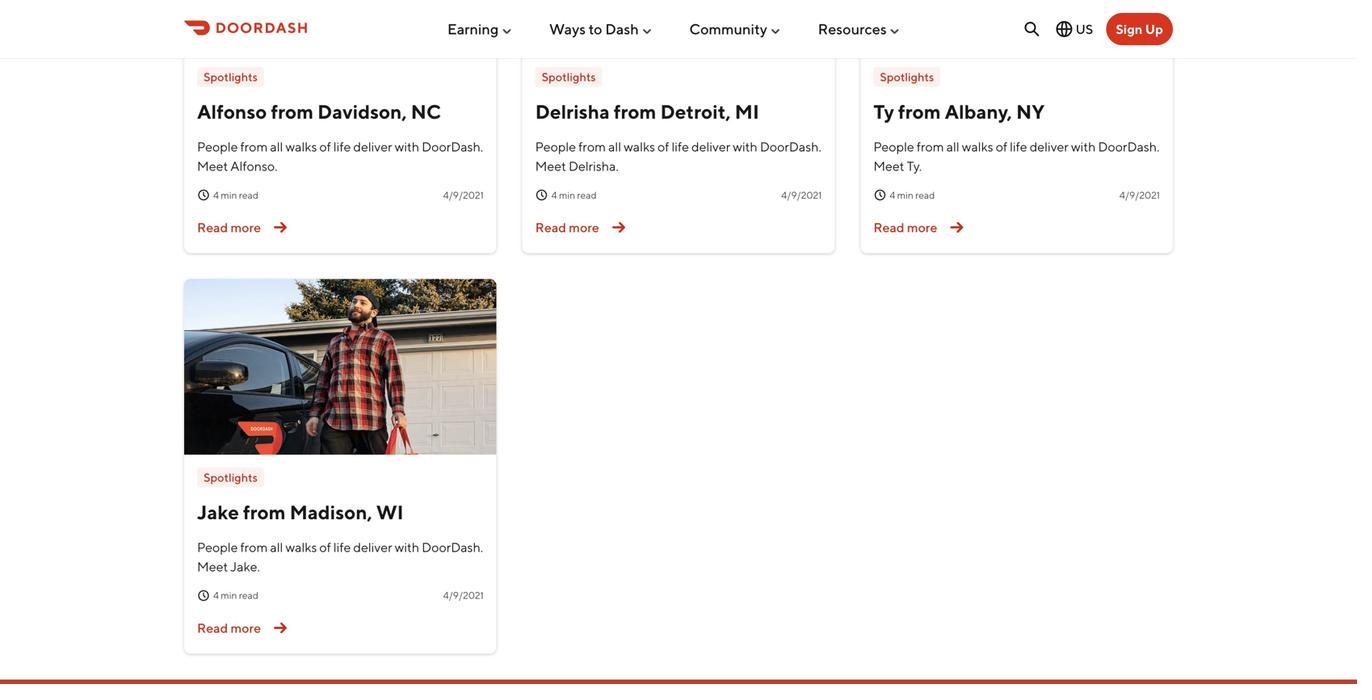 Task type: describe. For each thing, give the bounding box(es) containing it.
detroit,
[[661, 100, 731, 123]]

ways to dash
[[549, 20, 639, 38]]

read for alfonso
[[197, 220, 228, 235]]

ny
[[1016, 100, 1045, 123]]

with for mi
[[733, 139, 758, 155]]

people from all walks of life deliver with doordash. meet ty.
[[874, 139, 1160, 174]]

meet for alfonso
[[197, 159, 228, 174]]

sign up button
[[1106, 13, 1173, 45]]

read for ty
[[916, 189, 935, 201]]

read for jake
[[239, 590, 259, 601]]

deliver for wi
[[353, 540, 392, 555]]

from for people from all walks of life deliver with doordash. meet jake.
[[240, 540, 268, 555]]

nc
[[411, 100, 441, 123]]

meet for jake
[[197, 559, 228, 575]]

up
[[1146, 21, 1164, 37]]

dx beyondthedash delrisha1 image
[[523, 0, 835, 54]]

ways to dash link
[[549, 14, 654, 44]]

arrow right image
[[268, 215, 293, 241]]

of for albany,
[[996, 139, 1008, 155]]

of for detroit,
[[658, 139, 669, 155]]

from for jake from madison, wi
[[243, 501, 286, 524]]

dash
[[605, 20, 639, 38]]

delrisha from detroit, mi
[[535, 100, 759, 123]]

meet for delrisha
[[535, 159, 566, 174]]

4/9/2021 for delrisha from detroit, mi
[[782, 189, 822, 201]]

read more for jake
[[197, 621, 261, 636]]

of for davidson,
[[319, 139, 331, 155]]

walks for davidson,
[[286, 139, 317, 155]]

time line image for delrisha from detroit, mi
[[535, 189, 548, 202]]

life for davidson,
[[334, 139, 351, 155]]

4/9/2021 for ty from albany, ny
[[1120, 189, 1160, 201]]

community link
[[690, 14, 782, 44]]

deliver for ny
[[1030, 139, 1069, 155]]

min for ty
[[897, 189, 914, 201]]

spotlights link for jake
[[197, 468, 264, 488]]

min for jake
[[221, 590, 237, 601]]

dx spotlight alfonso1 image
[[184, 0, 497, 54]]

community
[[690, 20, 768, 38]]

read for alfonso
[[239, 189, 259, 201]]

doordash. for delrisha from detroit, mi
[[760, 139, 822, 155]]

all for albany,
[[947, 139, 960, 155]]

alfonso.
[[231, 159, 278, 174]]

delrisha.
[[569, 159, 619, 174]]

from for delrisha from detroit, mi
[[614, 100, 657, 123]]

more for alfonso
[[231, 220, 261, 235]]

from for alfonso from davidson, nc
[[271, 100, 314, 123]]

spotlights for jake
[[204, 471, 258, 484]]

spotlights for ty
[[880, 70, 934, 84]]

arrow right image for detroit,
[[606, 215, 632, 241]]

from for people from all walks of life deliver with doordash. meet alfonso.
[[240, 139, 268, 155]]

life for madison,
[[334, 540, 351, 555]]

spotlights link for alfonso
[[197, 67, 264, 87]]

4 for ty
[[890, 189, 896, 201]]

resources link
[[818, 14, 902, 44]]

read for delrisha
[[535, 220, 566, 235]]

spotlights link for ty
[[874, 67, 941, 87]]

doordash. for ty from albany, ny
[[1099, 139, 1160, 155]]

life for detroit,
[[672, 139, 689, 155]]

walks for detroit,
[[624, 139, 655, 155]]

people for alfonso
[[197, 139, 238, 155]]

time line image for alfonso from davidson, nc
[[197, 189, 210, 202]]

time line image for ty from albany, ny
[[874, 189, 887, 202]]

from for people from all walks of life deliver with doordash. meet ty.
[[917, 139, 944, 155]]

resources
[[818, 20, 887, 38]]

with for ny
[[1071, 139, 1096, 155]]

alfonso from davidson, nc
[[197, 100, 441, 123]]



Task type: vqa. For each thing, say whether or not it's contained in the screenshot.
leftmost out
no



Task type: locate. For each thing, give the bounding box(es) containing it.
read
[[197, 220, 228, 235], [535, 220, 566, 235], [874, 220, 905, 235], [197, 621, 228, 636]]

2 horizontal spatial time line image
[[874, 189, 887, 202]]

read for delrisha
[[577, 189, 597, 201]]

arrow right image for madison,
[[268, 615, 293, 641]]

spotlights link
[[197, 67, 264, 87], [535, 67, 602, 87], [874, 67, 941, 87], [197, 468, 264, 488]]

from up 'alfonso.'
[[240, 139, 268, 155]]

min for alfonso
[[221, 189, 237, 201]]

arrow right image
[[606, 215, 632, 241], [944, 215, 970, 241], [268, 615, 293, 641]]

doordash. for alfonso from davidson, nc
[[422, 139, 483, 155]]

people for jake
[[197, 540, 238, 555]]

min down 'alfonso.'
[[221, 189, 237, 201]]

4 min read for ty
[[890, 189, 935, 201]]

life down madison,
[[334, 540, 351, 555]]

all inside people from all walks of life deliver with doordash. meet ty.
[[947, 139, 960, 155]]

4 for jake
[[213, 590, 219, 601]]

walks for albany,
[[962, 139, 994, 155]]

of down delrisha from detroit, mi
[[658, 139, 669, 155]]

all for davidson,
[[270, 139, 283, 155]]

from inside people from all walks of life deliver with doordash. meet jake.
[[240, 540, 268, 555]]

more for delrisha
[[569, 220, 599, 235]]

meet left 'alfonso.'
[[197, 159, 228, 174]]

read more for alfonso
[[197, 220, 261, 235]]

spotlights up "ty"
[[880, 70, 934, 84]]

ty.
[[907, 159, 922, 174]]

1 horizontal spatial time line image
[[535, 189, 548, 202]]

0 horizontal spatial arrow right image
[[268, 615, 293, 641]]

madison,
[[290, 501, 372, 524]]

read for ty
[[874, 220, 905, 235]]

of down madison,
[[319, 540, 331, 555]]

people inside people from all walks of life deliver with doordash. meet jake.
[[197, 540, 238, 555]]

deliver for nc
[[353, 139, 392, 155]]

doordash. inside people from all walks of life deliver with doordash. meet ty.
[[1099, 139, 1160, 155]]

deliver for mi
[[692, 139, 731, 155]]

of for madison,
[[319, 540, 331, 555]]

life down "detroit,"
[[672, 139, 689, 155]]

min down the delrisha.
[[559, 189, 575, 201]]

jake from madison, wi
[[197, 501, 404, 524]]

min for delrisha
[[559, 189, 575, 201]]

4 min read for alfonso
[[213, 189, 259, 201]]

people inside people from all walks of life deliver with doordash. meet delrisha.
[[535, 139, 576, 155]]

0 horizontal spatial time line image
[[197, 189, 210, 202]]

sign
[[1116, 21, 1143, 37]]

all for detroit,
[[609, 139, 621, 155]]

2 time line image from the left
[[535, 189, 548, 202]]

of inside people from all walks of life deliver with doordash. meet alfonso.
[[319, 139, 331, 155]]

1 time line image from the left
[[197, 189, 210, 202]]

spotlights up jake
[[204, 471, 258, 484]]

more down jake.
[[231, 621, 261, 636]]

read
[[239, 189, 259, 201], [577, 189, 597, 201], [916, 189, 935, 201], [239, 590, 259, 601]]

dx spotlight jakelawler3 image
[[184, 279, 497, 455]]

from right jake
[[243, 501, 286, 524]]

spotlights up "alfonso"
[[204, 70, 258, 84]]

meet inside people from all walks of life deliver with doordash. meet ty.
[[874, 159, 905, 174]]

spotlights
[[204, 70, 258, 84], [542, 70, 596, 84], [880, 70, 934, 84], [204, 471, 258, 484]]

from right "alfonso"
[[271, 100, 314, 123]]

people for ty
[[874, 139, 915, 155]]

read down the delrisha.
[[577, 189, 597, 201]]

all down "ty from albany, ny"
[[947, 139, 960, 155]]

min right time line image
[[221, 590, 237, 601]]

4 min read down jake.
[[213, 590, 259, 601]]

ty
[[874, 100, 895, 123]]

with
[[395, 139, 419, 155], [733, 139, 758, 155], [1071, 139, 1096, 155], [395, 540, 419, 555]]

meet left the delrisha.
[[535, 159, 566, 174]]

meet inside people from all walks of life deliver with doordash. meet alfonso.
[[197, 159, 228, 174]]

with for nc
[[395, 139, 419, 155]]

people inside people from all walks of life deliver with doordash. meet alfonso.
[[197, 139, 238, 155]]

3 time line image from the left
[[874, 189, 887, 202]]

life inside people from all walks of life deliver with doordash. meet jake.
[[334, 540, 351, 555]]

doordash. inside people from all walks of life deliver with doordash. meet delrisha.
[[760, 139, 822, 155]]

read more left arrow right image
[[197, 220, 261, 235]]

people down "alfonso"
[[197, 139, 238, 155]]

globe line image
[[1055, 19, 1074, 39]]

of inside people from all walks of life deliver with doordash. meet delrisha.
[[658, 139, 669, 155]]

with for wi
[[395, 540, 419, 555]]

walks inside people from all walks of life deliver with doordash. meet alfonso.
[[286, 139, 317, 155]]

jake
[[197, 501, 239, 524]]

people inside people from all walks of life deliver with doordash. meet ty.
[[874, 139, 915, 155]]

read for jake
[[197, 621, 228, 636]]

read more for ty
[[874, 220, 938, 235]]

earning link
[[448, 14, 513, 44]]

people down delrisha
[[535, 139, 576, 155]]

more
[[231, 220, 261, 235], [569, 220, 599, 235], [907, 220, 938, 235], [231, 621, 261, 636]]

wi
[[376, 501, 404, 524]]

4 min read for delrisha
[[552, 189, 597, 201]]

people from all walks of life deliver with doordash. meet jake.
[[197, 540, 483, 575]]

sign up
[[1116, 21, 1164, 37]]

meet inside people from all walks of life deliver with doordash. meet delrisha.
[[535, 159, 566, 174]]

deliver inside people from all walks of life deliver with doordash. meet alfonso.
[[353, 139, 392, 155]]

walks for madison,
[[286, 540, 317, 555]]

spotlights link up delrisha
[[535, 67, 602, 87]]

from for people from all walks of life deliver with doordash. meet delrisha.
[[579, 139, 606, 155]]

more for ty
[[907, 220, 938, 235]]

min down ty.
[[897, 189, 914, 201]]

from inside people from all walks of life deliver with doordash. meet alfonso.
[[240, 139, 268, 155]]

deliver inside people from all walks of life deliver with doordash. meet delrisha.
[[692, 139, 731, 155]]

read more
[[197, 220, 261, 235], [535, 220, 599, 235], [874, 220, 938, 235], [197, 621, 261, 636]]

from inside people from all walks of life deliver with doordash. meet ty.
[[917, 139, 944, 155]]

from left "detroit,"
[[614, 100, 657, 123]]

4/9/2021 for jake from madison, wi
[[443, 590, 484, 601]]

time line image
[[197, 189, 210, 202], [535, 189, 548, 202], [874, 189, 887, 202]]

time line image
[[197, 590, 210, 603]]

life down davidson,
[[334, 139, 351, 155]]

1 horizontal spatial arrow right image
[[606, 215, 632, 241]]

walks inside people from all walks of life deliver with doordash. meet ty.
[[962, 139, 994, 155]]

people from all walks of life deliver with doordash. meet delrisha.
[[535, 139, 822, 174]]

spotlights for delrisha
[[542, 70, 596, 84]]

read more down the delrisha.
[[535, 220, 599, 235]]

deliver
[[353, 139, 392, 155], [692, 139, 731, 155], [1030, 139, 1069, 155], [353, 540, 392, 555]]

with inside people from all walks of life deliver with doordash. meet ty.
[[1071, 139, 1096, 155]]

deliver inside people from all walks of life deliver with doordash. meet jake.
[[353, 540, 392, 555]]

people for delrisha
[[535, 139, 576, 155]]

of inside people from all walks of life deliver with doordash. meet ty.
[[996, 139, 1008, 155]]

earning
[[448, 20, 499, 38]]

4 min read down ty.
[[890, 189, 935, 201]]

all inside people from all walks of life deliver with doordash. meet jake.
[[270, 540, 283, 555]]

doordash. inside people from all walks of life deliver with doordash. meet jake.
[[422, 540, 483, 555]]

all up 'alfonso.'
[[270, 139, 283, 155]]

of down albany,
[[996, 139, 1008, 155]]

read more for delrisha
[[535, 220, 599, 235]]

with inside people from all walks of life deliver with doordash. meet alfonso.
[[395, 139, 419, 155]]

life down ny
[[1010, 139, 1028, 155]]

life
[[334, 139, 351, 155], [672, 139, 689, 155], [1010, 139, 1028, 155], [334, 540, 351, 555]]

walks inside people from all walks of life deliver with doordash. meet delrisha.
[[624, 139, 655, 155]]

with inside people from all walks of life deliver with doordash. meet delrisha.
[[733, 139, 758, 155]]

from inside people from all walks of life deliver with doordash. meet delrisha.
[[579, 139, 606, 155]]

4 for alfonso
[[213, 189, 219, 201]]

walks down delrisha from detroit, mi
[[624, 139, 655, 155]]

life for albany,
[[1010, 139, 1028, 155]]

4 for delrisha
[[552, 189, 557, 201]]

of down alfonso from davidson, nc
[[319, 139, 331, 155]]

read more down time line image
[[197, 621, 261, 636]]

read down 'alfonso.'
[[239, 189, 259, 201]]

more for jake
[[231, 621, 261, 636]]

doordash. inside people from all walks of life deliver with doordash. meet alfonso.
[[422, 139, 483, 155]]

walks down jake from madison, wi
[[286, 540, 317, 555]]

spotlights for alfonso
[[204, 70, 258, 84]]

doordash. for jake from madison, wi
[[422, 540, 483, 555]]

meet left ty.
[[874, 159, 905, 174]]

4 min read for jake
[[213, 590, 259, 601]]

4 min read down 'alfonso.'
[[213, 189, 259, 201]]

deliver down wi
[[353, 540, 392, 555]]

spotlights link up jake
[[197, 468, 264, 488]]

life inside people from all walks of life deliver with doordash. meet ty.
[[1010, 139, 1028, 155]]

with inside people from all walks of life deliver with doordash. meet jake.
[[395, 540, 419, 555]]

4 min read
[[213, 189, 259, 201], [552, 189, 597, 201], [890, 189, 935, 201], [213, 590, 259, 601]]

meet inside people from all walks of life deliver with doordash. meet jake.
[[197, 559, 228, 575]]

people up jake.
[[197, 540, 238, 555]]

4 min read down the delrisha.
[[552, 189, 597, 201]]

life inside people from all walks of life deliver with doordash. meet alfonso.
[[334, 139, 351, 155]]

from up ty.
[[917, 139, 944, 155]]

all inside people from all walks of life deliver with doordash. meet alfonso.
[[270, 139, 283, 155]]

2 horizontal spatial arrow right image
[[944, 215, 970, 241]]

all up the delrisha.
[[609, 139, 621, 155]]

read down ty.
[[916, 189, 935, 201]]

more down the delrisha.
[[569, 220, 599, 235]]

deliver down davidson,
[[353, 139, 392, 155]]

read more down ty.
[[874, 220, 938, 235]]

more left arrow right image
[[231, 220, 261, 235]]

alfonso
[[197, 100, 267, 123]]

all inside people from all walks of life deliver with doordash. meet delrisha.
[[609, 139, 621, 155]]

life inside people from all walks of life deliver with doordash. meet delrisha.
[[672, 139, 689, 155]]

doordash.
[[422, 139, 483, 155], [760, 139, 822, 155], [1099, 139, 1160, 155], [422, 540, 483, 555]]

people up ty.
[[874, 139, 915, 155]]

people
[[197, 139, 238, 155], [535, 139, 576, 155], [874, 139, 915, 155], [197, 540, 238, 555]]

to
[[589, 20, 602, 38]]

meet up time line image
[[197, 559, 228, 575]]

albany,
[[945, 100, 1013, 123]]

read down jake.
[[239, 590, 259, 601]]

walks down albany,
[[962, 139, 994, 155]]

meet for ty
[[874, 159, 905, 174]]

from
[[271, 100, 314, 123], [614, 100, 657, 123], [898, 100, 941, 123], [240, 139, 268, 155], [579, 139, 606, 155], [917, 139, 944, 155], [243, 501, 286, 524], [240, 540, 268, 555]]

of
[[319, 139, 331, 155], [658, 139, 669, 155], [996, 139, 1008, 155], [319, 540, 331, 555]]

spotlights link for delrisha
[[535, 67, 602, 87]]

deliver down ny
[[1030, 139, 1069, 155]]

min
[[221, 189, 237, 201], [559, 189, 575, 201], [897, 189, 914, 201], [221, 590, 237, 601]]

mi
[[735, 100, 759, 123]]

from up jake.
[[240, 540, 268, 555]]

walks down alfonso from davidson, nc
[[286, 139, 317, 155]]

of inside people from all walks of life deliver with doordash. meet jake.
[[319, 540, 331, 555]]

4
[[213, 189, 219, 201], [552, 189, 557, 201], [890, 189, 896, 201], [213, 590, 219, 601]]

arrow right image for albany,
[[944, 215, 970, 241]]

deliver down "detroit,"
[[692, 139, 731, 155]]

4/9/2021 for alfonso from davidson, nc
[[443, 189, 484, 201]]

ways
[[549, 20, 586, 38]]

all
[[270, 139, 283, 155], [609, 139, 621, 155], [947, 139, 960, 155], [270, 540, 283, 555]]

dx spotlight tymeka2 image
[[861, 0, 1173, 54]]

more down ty.
[[907, 220, 938, 235]]

all down jake from madison, wi
[[270, 540, 283, 555]]

us
[[1076, 21, 1094, 37]]

ty from albany, ny
[[874, 100, 1045, 123]]

from right "ty"
[[898, 100, 941, 123]]

from for ty from albany, ny
[[898, 100, 941, 123]]

all for madison,
[[270, 540, 283, 555]]

people from all walks of life deliver with doordash. meet alfonso.
[[197, 139, 483, 174]]

walks inside people from all walks of life deliver with doordash. meet jake.
[[286, 540, 317, 555]]

spotlights link up "alfonso"
[[197, 67, 264, 87]]

spotlights link up "ty"
[[874, 67, 941, 87]]

delrisha
[[535, 100, 610, 123]]

spotlights up delrisha
[[542, 70, 596, 84]]

jake.
[[231, 559, 260, 575]]

from up the delrisha.
[[579, 139, 606, 155]]

davidson,
[[318, 100, 407, 123]]

walks
[[286, 139, 317, 155], [624, 139, 655, 155], [962, 139, 994, 155], [286, 540, 317, 555]]

4/9/2021
[[443, 189, 484, 201], [782, 189, 822, 201], [1120, 189, 1160, 201], [443, 590, 484, 601]]

deliver inside people from all walks of life deliver with doordash. meet ty.
[[1030, 139, 1069, 155]]

meet
[[197, 159, 228, 174], [535, 159, 566, 174], [874, 159, 905, 174], [197, 559, 228, 575]]



